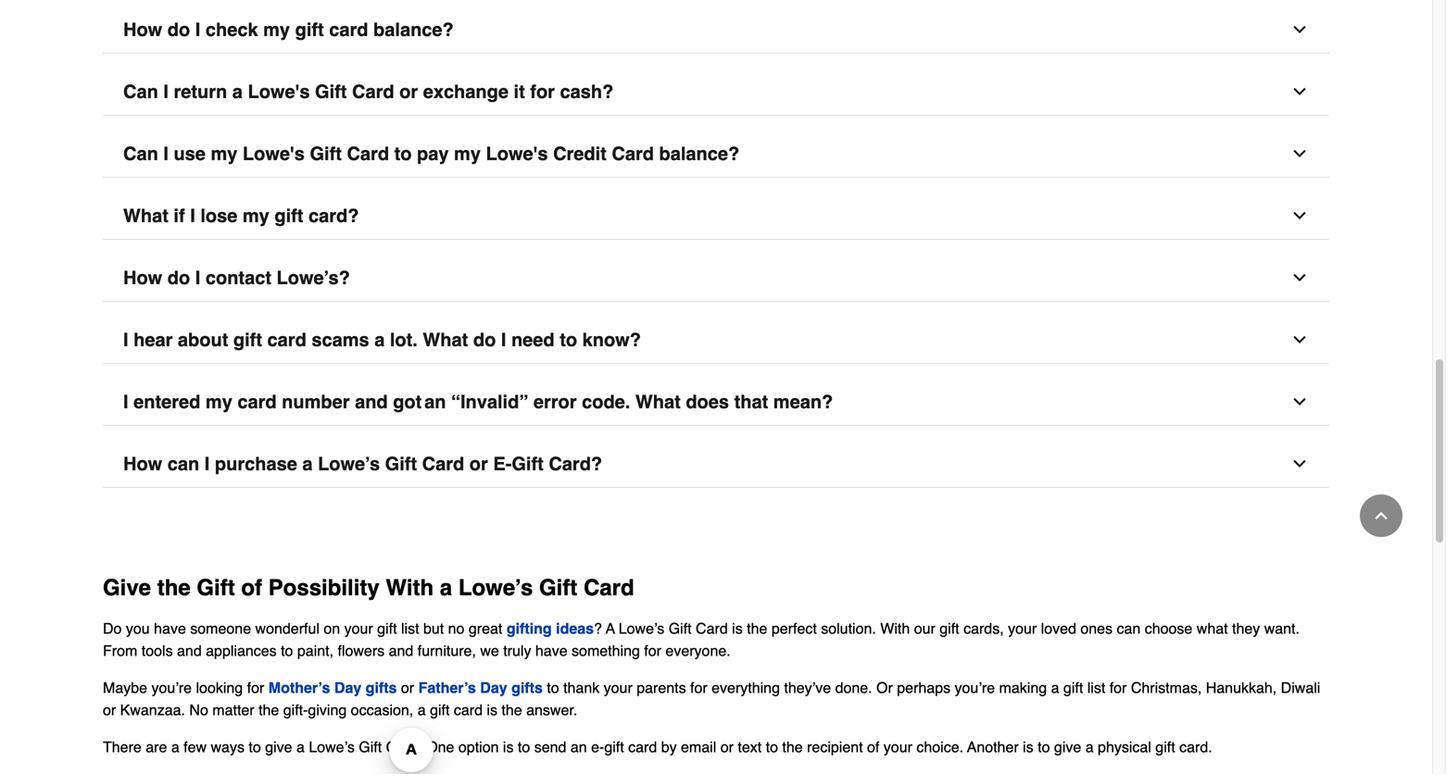 Task type: locate. For each thing, give the bounding box(es) containing it.
1 horizontal spatial balance?
[[659, 143, 740, 164]]

number
[[282, 391, 350, 413]]

do left the need
[[473, 329, 496, 351]]

can for can i use my lowe's gift card to pay my lowe's credit card balance?
[[123, 143, 158, 164]]

have down gifting ideas link
[[536, 643, 568, 660]]

chevron down image inside the how can i purchase a lowe's gift card or e-gift card? button
[[1291, 455, 1310, 473]]

send
[[535, 739, 567, 756]]

lowe's down giving
[[309, 739, 355, 756]]

1 can from the top
[[123, 81, 158, 102]]

and left got an
[[355, 391, 388, 413]]

chevron down image inside i hear about gift card scams a lot. what do i need to know? button
[[1291, 331, 1310, 349]]

to down wonderful
[[281, 643, 293, 660]]

1 horizontal spatial give
[[1055, 739, 1082, 756]]

to up 'answer.'
[[547, 680, 559, 697]]

card inside the ? a lowe's gift card is the perfect solution. with our gift cards, your loved ones can choose what they want. from tools and appliances to paint, flowers and furniture, we truly have something for everyone.
[[696, 620, 728, 637]]

my right pay
[[454, 143, 481, 164]]

got an
[[393, 391, 446, 413]]

i inside how do i check my gift card balance? button
[[195, 19, 200, 40]]

2 gifts from the left
[[512, 680, 543, 697]]

chevron down image for does
[[1291, 393, 1310, 411]]

i left return
[[163, 81, 169, 102]]

how do i contact lowe's? button
[[103, 255, 1330, 302]]

lowe's
[[318, 454, 380, 475], [459, 575, 533, 601], [619, 620, 665, 637], [309, 739, 355, 756]]

or left e-
[[470, 454, 488, 475]]

give
[[265, 739, 292, 756], [1055, 739, 1082, 756]]

list left but
[[401, 620, 419, 637]]

have inside the ? a lowe's gift card is the perfect solution. with our gift cards, your loved ones can choose what they want. from tools and appliances to paint, flowers and furniture, we truly have something for everyone.
[[536, 643, 568, 660]]

how can i purchase a lowe's gift card or e-gift card?
[[123, 454, 603, 475]]

is inside the ? a lowe's gift card is the perfect solution. with our gift cards, your loved ones can choose what they want. from tools and appliances to paint, flowers and furniture, we truly have something for everyone.
[[732, 620, 743, 637]]

an
[[571, 739, 587, 756]]

1 horizontal spatial of
[[868, 739, 880, 756]]

perhaps
[[897, 680, 951, 697]]

1 vertical spatial do
[[168, 267, 190, 289]]

card left e-
[[422, 454, 465, 475]]

someone
[[190, 620, 251, 637]]

do
[[168, 19, 190, 40], [168, 267, 190, 289], [473, 329, 496, 351]]

tools
[[142, 643, 173, 660]]

list
[[401, 620, 419, 637], [1088, 680, 1106, 697]]

1 vertical spatial chevron down image
[[1291, 331, 1310, 349]]

0 vertical spatial can
[[123, 81, 158, 102]]

my right use
[[211, 143, 238, 164]]

the right give
[[157, 575, 191, 601]]

what right lot.
[[423, 329, 468, 351]]

0 vertical spatial balance?
[[374, 19, 454, 40]]

no
[[448, 620, 465, 637]]

day up giving
[[334, 680, 362, 697]]

1 vertical spatial have
[[536, 643, 568, 660]]

or left exchange
[[400, 81, 418, 102]]

for down everyone.
[[691, 680, 708, 697]]

day down we
[[480, 680, 508, 697]]

give
[[103, 575, 151, 601]]

0 vertical spatial of
[[241, 575, 262, 601]]

few
[[184, 739, 207, 756]]

there
[[103, 739, 142, 756]]

for up parents
[[644, 643, 662, 660]]

i left purchase
[[205, 454, 210, 475]]

i entered my card number and got an "invalid" error code. what does that mean? button
[[103, 379, 1330, 426]]

use
[[174, 143, 206, 164]]

your left choice.
[[884, 739, 913, 756]]

lowe's right a
[[619, 620, 665, 637]]

of right recipient at the right of page
[[868, 739, 880, 756]]

do left contact
[[168, 267, 190, 289]]

card inside button
[[238, 391, 277, 413]]

kwanzaa.
[[120, 702, 185, 719]]

lowe's down how do i check my gift card balance?
[[248, 81, 310, 102]]

can left return
[[123, 81, 158, 102]]

chevron down image for how do i check my gift card balance?
[[1291, 20, 1310, 39]]

card down can i return a lowe's gift card or exchange it for cash?
[[347, 143, 389, 164]]

0 vertical spatial chevron down image
[[1291, 20, 1310, 39]]

on
[[324, 620, 340, 637]]

my inside 'what if i lose my gift card?' button
[[243, 205, 270, 226]]

card left scams
[[267, 329, 307, 351]]

card.
[[386, 739, 422, 756]]

gift up someone
[[197, 575, 235, 601]]

wonderful
[[255, 620, 320, 637]]

card inside the can i return a lowe's gift card or exchange it for cash? button
[[352, 81, 394, 102]]

perfect
[[772, 620, 817, 637]]

2 horizontal spatial what
[[636, 391, 681, 413]]

i right if
[[190, 205, 195, 226]]

chevron down image inside the can i return a lowe's gift card or exchange it for cash? button
[[1291, 82, 1310, 101]]

chevron down image
[[1291, 82, 1310, 101], [1291, 144, 1310, 163], [1291, 207, 1310, 225], [1291, 269, 1310, 287], [1291, 393, 1310, 411], [1291, 455, 1310, 473]]

physical
[[1098, 739, 1152, 756]]

ideas
[[556, 620, 594, 637]]

0 horizontal spatial balance?
[[374, 19, 454, 40]]

can right ones
[[1117, 620, 1141, 637]]

return
[[174, 81, 227, 102]]

my right entered
[[206, 391, 232, 413]]

chevron down image for cash?
[[1291, 82, 1310, 101]]

balance? up can i return a lowe's gift card or exchange it for cash?
[[374, 19, 454, 40]]

gift right our
[[940, 620, 960, 637]]

i
[[195, 19, 200, 40], [163, 81, 169, 102], [163, 143, 169, 164], [190, 205, 195, 226], [195, 267, 200, 289], [123, 329, 128, 351], [501, 329, 506, 351], [123, 391, 128, 413], [205, 454, 210, 475]]

is down father's day gifts link
[[487, 702, 498, 719]]

can
[[168, 454, 199, 475], [1117, 620, 1141, 637]]

how do i check my gift card balance? button
[[103, 6, 1330, 54]]

your left "loved"
[[1008, 620, 1037, 637]]

is left the perfect
[[732, 620, 743, 637]]

1 how from the top
[[123, 19, 162, 40]]

lose
[[200, 205, 238, 226]]

1 vertical spatial what
[[423, 329, 468, 351]]

3 chevron down image from the top
[[1291, 207, 1310, 225]]

what if i lose my gift card? button
[[103, 193, 1330, 240]]

1 vertical spatial how
[[123, 267, 162, 289]]

0 vertical spatial do
[[168, 19, 190, 40]]

how do i check my gift card balance?
[[123, 19, 454, 40]]

0 horizontal spatial you're
[[152, 680, 192, 697]]

for right "it" in the top left of the page
[[530, 81, 555, 102]]

a right return
[[232, 81, 243, 102]]

and right tools
[[177, 643, 202, 660]]

2 vertical spatial do
[[473, 329, 496, 351]]

i inside the can i return a lowe's gift card or exchange it for cash? button
[[163, 81, 169, 102]]

lowe's inside button
[[248, 81, 310, 102]]

2 how from the top
[[123, 267, 162, 289]]

i entered my card number and got an "invalid" error code. what does that mean?
[[123, 391, 833, 413]]

chevron down image
[[1291, 20, 1310, 39], [1291, 331, 1310, 349]]

parents
[[637, 680, 686, 697]]

gifts
[[366, 680, 397, 697], [512, 680, 543, 697]]

0 vertical spatial what
[[123, 205, 169, 226]]

with
[[386, 575, 434, 601], [881, 620, 910, 637]]

0 horizontal spatial give
[[265, 739, 292, 756]]

0 horizontal spatial and
[[177, 643, 202, 660]]

of
[[241, 575, 262, 601], [868, 739, 880, 756]]

gift left card? on the left
[[275, 205, 303, 226]]

making
[[1000, 680, 1047, 697]]

you're left making
[[955, 680, 996, 697]]

gift left card.
[[359, 739, 382, 756]]

the inside the ? a lowe's gift card is the perfect solution. with our gift cards, your loved ones can choose what they want. from tools and appliances to paint, flowers and furniture, we truly have something for everyone.
[[747, 620, 768, 637]]

1 horizontal spatial you're
[[955, 680, 996, 697]]

1 horizontal spatial what
[[423, 329, 468, 351]]

hear
[[134, 329, 173, 351]]

or down the maybe
[[103, 702, 116, 719]]

no
[[189, 702, 208, 719]]

is right the option
[[503, 739, 514, 756]]

hanukkah,
[[1206, 680, 1277, 697]]

can inside button
[[123, 143, 158, 164]]

lowe's up what if i lose my gift card?
[[243, 143, 305, 164]]

do left check
[[168, 19, 190, 40]]

balance? down the can i return a lowe's gift card or exchange it for cash? button
[[659, 143, 740, 164]]

of up someone
[[241, 575, 262, 601]]

0 vertical spatial how
[[123, 19, 162, 40]]

is
[[732, 620, 743, 637], [487, 702, 498, 719], [503, 739, 514, 756], [1023, 739, 1034, 756]]

0 vertical spatial with
[[386, 575, 434, 601]]

you're up kwanzaa.
[[152, 680, 192, 697]]

lowe's down number
[[318, 454, 380, 475]]

chevron down image inside can i use my lowe's gift card to pay my lowe's credit card balance? button
[[1291, 144, 1310, 163]]

2 chevron down image from the top
[[1291, 331, 1310, 349]]

0 vertical spatial have
[[154, 620, 186, 637]]

0 horizontal spatial list
[[401, 620, 419, 637]]

1 horizontal spatial with
[[881, 620, 910, 637]]

scroll to top element
[[1361, 495, 1403, 538]]

1 vertical spatial with
[[881, 620, 910, 637]]

pay
[[417, 143, 449, 164]]

lowe's for a
[[248, 81, 310, 102]]

2 vertical spatial what
[[636, 391, 681, 413]]

you're
[[152, 680, 192, 697], [955, 680, 996, 697]]

thank
[[564, 680, 600, 697]]

a
[[232, 81, 243, 102], [375, 329, 385, 351], [302, 454, 313, 475], [440, 575, 452, 601], [1052, 680, 1060, 697], [418, 702, 426, 719], [171, 739, 180, 756], [297, 739, 305, 756], [1086, 739, 1094, 756]]

recipient
[[807, 739, 863, 756]]

what inside i hear about gift card scams a lot. what do i need to know? button
[[423, 329, 468, 351]]

cash?
[[560, 81, 614, 102]]

6 chevron down image from the top
[[1291, 455, 1310, 473]]

gift up flowers
[[377, 620, 397, 637]]

card left number
[[238, 391, 277, 413]]

occasion,
[[351, 702, 414, 719]]

i left check
[[195, 19, 200, 40]]

card inside the to thank your parents for everything they've done. or perhaps you're making a gift list for christmas, hanukkah, diwali or kwanzaa. no matter the gift-giving occasion, a gift card is the answer.
[[454, 702, 483, 719]]

2 you're from the left
[[955, 680, 996, 697]]

1 vertical spatial balance?
[[659, 143, 740, 164]]

1 vertical spatial list
[[1088, 680, 1106, 697]]

your right thank
[[604, 680, 633, 697]]

1 horizontal spatial and
[[355, 391, 388, 413]]

what left if
[[123, 205, 169, 226]]

0 vertical spatial can
[[168, 454, 199, 475]]

2 can from the top
[[123, 143, 158, 164]]

purchase
[[215, 454, 297, 475]]

1 vertical spatial can
[[123, 143, 158, 164]]

0 horizontal spatial can
[[168, 454, 199, 475]]

mother's
[[269, 680, 330, 697]]

gifting ideas link
[[507, 620, 594, 637]]

lowe's for my
[[243, 143, 305, 164]]

a
[[606, 620, 615, 637]]

i left contact
[[195, 267, 200, 289]]

chevron down image for card?
[[1291, 455, 1310, 473]]

2 give from the left
[[1055, 739, 1082, 756]]

1 horizontal spatial gifts
[[512, 680, 543, 697]]

can down entered
[[168, 454, 199, 475]]

one
[[427, 739, 455, 756]]

1 chevron down image from the top
[[1291, 20, 1310, 39]]

there are a few ways to give a lowe's gift card. one option is to send an e-gift card by email or text to the recipient of your choice. another is to give a physical gift card.
[[103, 739, 1213, 756]]

gift up everyone.
[[669, 620, 692, 637]]

how
[[123, 19, 162, 40], [123, 267, 162, 289], [123, 454, 162, 475]]

card down father's day gifts link
[[454, 702, 483, 719]]

1 horizontal spatial list
[[1088, 680, 1106, 697]]

card up "can i use my lowe's gift card to pay my lowe's credit card balance?"
[[352, 81, 394, 102]]

chevron down image inside how do i check my gift card balance? button
[[1291, 20, 1310, 39]]

or inside the to thank your parents for everything they've done. or perhaps you're making a gift list for christmas, hanukkah, diwali or kwanzaa. no matter the gift-giving occasion, a gift card is the answer.
[[103, 702, 116, 719]]

can inside button
[[123, 81, 158, 102]]

to inside button
[[560, 329, 577, 351]]

how can i purchase a lowe's gift card or e-gift card? button
[[103, 441, 1330, 488]]

and right flowers
[[389, 643, 414, 660]]

0 horizontal spatial what
[[123, 205, 169, 226]]

to left send
[[518, 739, 530, 756]]

but
[[424, 620, 444, 637]]

4 chevron down image from the top
[[1291, 269, 1310, 287]]

give left physical
[[1055, 739, 1082, 756]]

2 vertical spatial how
[[123, 454, 162, 475]]

1 gifts from the left
[[366, 680, 397, 697]]

1 chevron down image from the top
[[1291, 82, 1310, 101]]

chevron down image inside i entered my card number and got an "invalid" error code. what does that mean? button
[[1291, 393, 1310, 411]]

and
[[355, 391, 388, 413], [177, 643, 202, 660], [389, 643, 414, 660]]

gifts up occasion,
[[366, 680, 397, 697]]

1 horizontal spatial have
[[536, 643, 568, 660]]

can for can i return a lowe's gift card or exchange it for cash?
[[123, 81, 158, 102]]

gift right check
[[295, 19, 324, 40]]

do for contact
[[168, 267, 190, 289]]

my right check
[[263, 19, 290, 40]]

5 chevron down image from the top
[[1291, 393, 1310, 411]]

how down entered
[[123, 454, 162, 475]]

or up occasion,
[[401, 680, 414, 697]]

the
[[157, 575, 191, 601], [747, 620, 768, 637], [259, 702, 279, 719], [502, 702, 522, 719], [783, 739, 803, 756]]

have up tools
[[154, 620, 186, 637]]

0 horizontal spatial day
[[334, 680, 362, 697]]

1 vertical spatial of
[[868, 739, 880, 756]]

can i use my lowe's gift card to pay my lowe's credit card balance?
[[123, 143, 740, 164]]

3 how from the top
[[123, 454, 162, 475]]

to right the need
[[560, 329, 577, 351]]

1 vertical spatial can
[[1117, 620, 1141, 637]]

i left use
[[163, 143, 169, 164]]

1 horizontal spatial can
[[1117, 620, 1141, 637]]

to inside the ? a lowe's gift card is the perfect solution. with our gift cards, your loved ones can choose what they want. from tools and appliances to paint, flowers and furniture, we truly have something for everyone.
[[281, 643, 293, 660]]

how do i contact lowe's?
[[123, 267, 350, 289]]

gift down how do i check my gift card balance?
[[315, 81, 347, 102]]

gift
[[315, 81, 347, 102], [310, 143, 342, 164], [385, 454, 417, 475], [512, 454, 544, 475], [197, 575, 235, 601], [539, 575, 578, 601], [669, 620, 692, 637], [359, 739, 382, 756]]

0 horizontal spatial gifts
[[366, 680, 397, 697]]

can left use
[[123, 143, 158, 164]]

to right 'text'
[[766, 739, 778, 756]]

gift inside how do i check my gift card balance? button
[[295, 19, 324, 40]]

lowe's inside the ? a lowe's gift card is the perfect solution. with our gift cards, your loved ones can choose what they want. from tools and appliances to paint, flowers and furniture, we truly have something for everyone.
[[619, 620, 665, 637]]

can inside the ? a lowe's gift card is the perfect solution. with our gift cards, your loved ones can choose what they want. from tools and appliances to paint, flowers and furniture, we truly have something for everyone.
[[1117, 620, 1141, 637]]

1 horizontal spatial day
[[480, 680, 508, 697]]

gift up card? on the left
[[310, 143, 342, 164]]

looking
[[196, 680, 243, 697]]

everyone.
[[666, 643, 731, 660]]

0 vertical spatial list
[[401, 620, 419, 637]]

2 chevron down image from the top
[[1291, 144, 1310, 163]]

and inside button
[[355, 391, 388, 413]]

how left check
[[123, 19, 162, 40]]



Task type: describe. For each thing, give the bounding box(es) containing it.
ways
[[211, 739, 245, 756]]

text
[[738, 739, 762, 756]]

chevron down image for credit
[[1291, 144, 1310, 163]]

something
[[572, 643, 640, 660]]

how for how do i check my gift card balance?
[[123, 19, 162, 40]]

contact
[[206, 267, 272, 289]]

? a lowe's gift card is the perfect solution. with our gift cards, your loved ones can choose what they want. from tools and appliances to paint, flowers and furniture, we truly have something for everyone.
[[103, 620, 1300, 660]]

gift-
[[283, 702, 308, 719]]

give the gift of possibility with a lowe's gift card
[[103, 575, 635, 601]]

chevron up image
[[1373, 507, 1391, 526]]

if
[[174, 205, 185, 226]]

list inside the to thank your parents for everything they've done. or perhaps you're making a gift list for christmas, hanukkah, diwali or kwanzaa. no matter the gift-giving occasion, a gift card is the answer.
[[1088, 680, 1106, 697]]

to thank your parents for everything they've done. or perhaps you're making a gift list for christmas, hanukkah, diwali or kwanzaa. no matter the gift-giving occasion, a gift card is the answer.
[[103, 680, 1321, 719]]

done.
[[836, 680, 873, 697]]

i hear about gift card scams a lot. what do i need to know?
[[123, 329, 641, 351]]

your up flowers
[[344, 620, 373, 637]]

choice.
[[917, 739, 964, 756]]

is right another
[[1023, 739, 1034, 756]]

a right making
[[1052, 680, 1060, 697]]

or inside button
[[400, 81, 418, 102]]

christmas,
[[1131, 680, 1202, 697]]

ones
[[1081, 620, 1113, 637]]

lowe's inside button
[[318, 454, 380, 475]]

card inside the how can i purchase a lowe's gift card or e-gift card? button
[[422, 454, 465, 475]]

0 horizontal spatial have
[[154, 620, 186, 637]]

matter
[[213, 702, 255, 719]]

a left lot.
[[375, 329, 385, 351]]

everything
[[712, 680, 780, 697]]

card up can i return a lowe's gift card or exchange it for cash?
[[329, 19, 368, 40]]

know?
[[583, 329, 641, 351]]

father's day gifts link
[[419, 680, 543, 697]]

need
[[512, 329, 555, 351]]

solution.
[[821, 620, 877, 637]]

a right are
[[171, 739, 180, 756]]

code.
[[582, 391, 631, 413]]

maybe you're looking for mother's day gifts or father's day gifts
[[103, 680, 543, 697]]

gift left card.
[[1156, 739, 1176, 756]]

our
[[915, 620, 936, 637]]

card?
[[549, 454, 603, 475]]

are
[[146, 739, 167, 756]]

"invalid"
[[451, 391, 529, 413]]

the left gift-
[[259, 702, 279, 719]]

check
[[206, 19, 258, 40]]

about
[[178, 329, 228, 351]]

balance? inside button
[[374, 19, 454, 40]]

the down father's day gifts link
[[502, 702, 522, 719]]

or left 'text'
[[721, 739, 734, 756]]

0 horizontal spatial with
[[386, 575, 434, 601]]

loved
[[1041, 620, 1077, 637]]

gift right making
[[1064, 680, 1084, 697]]

mother's day gifts link
[[269, 680, 397, 697]]

card left by
[[628, 739, 657, 756]]

chevron down image inside how do i contact lowe's? button
[[1291, 269, 1310, 287]]

what if i lose my gift card?
[[123, 205, 359, 226]]

how for how do i contact lowe's?
[[123, 267, 162, 289]]

a right purchase
[[302, 454, 313, 475]]

for left the christmas,
[[1110, 680, 1127, 697]]

1 day from the left
[[334, 680, 362, 697]]

email
[[681, 739, 717, 756]]

lowe's?
[[277, 267, 350, 289]]

1 give from the left
[[265, 739, 292, 756]]

gift right an
[[605, 739, 624, 756]]

furniture,
[[418, 643, 476, 660]]

giving
[[308, 702, 347, 719]]

chevron down image inside 'what if i lose my gift card?' button
[[1291, 207, 1310, 225]]

e-
[[591, 739, 605, 756]]

want.
[[1265, 620, 1300, 637]]

entered
[[134, 391, 201, 413]]

you
[[126, 620, 150, 637]]

or inside button
[[470, 454, 488, 475]]

i left hear
[[123, 329, 128, 351]]

they've
[[784, 680, 831, 697]]

a up no
[[440, 575, 452, 601]]

can inside button
[[168, 454, 199, 475]]

card right the credit
[[612, 143, 654, 164]]

gift inside can i use my lowe's gift card to pay my lowe's credit card balance? button
[[310, 143, 342, 164]]

a inside button
[[232, 81, 243, 102]]

by
[[661, 739, 677, 756]]

a down the father's
[[418, 702, 426, 719]]

do for check
[[168, 19, 190, 40]]

gift left card?
[[512, 454, 544, 475]]

my inside i entered my card number and got an "invalid" error code. what does that mean? button
[[206, 391, 232, 413]]

to right another
[[1038, 739, 1051, 756]]

what inside i entered my card number and got an "invalid" error code. what does that mean? button
[[636, 391, 681, 413]]

for inside button
[[530, 81, 555, 102]]

a down gift-
[[297, 739, 305, 756]]

with inside the ? a lowe's gift card is the perfect solution. with our gift cards, your loved ones can choose what they want. from tools and appliances to paint, flowers and furniture, we truly have something for everyone.
[[881, 620, 910, 637]]

gift down the father's
[[430, 702, 450, 719]]

gift inside the can i return a lowe's gift card or exchange it for cash? button
[[315, 81, 347, 102]]

to right ways
[[249, 739, 261, 756]]

e-
[[493, 454, 512, 475]]

i inside 'what if i lose my gift card?' button
[[190, 205, 195, 226]]

possibility
[[268, 575, 380, 601]]

lowe's down "it" in the top left of the page
[[486, 143, 548, 164]]

i hear about gift card scams a lot. what do i need to know? button
[[103, 317, 1330, 364]]

your inside the to thank your parents for everything they've done. or perhaps you're making a gift list for christmas, hanukkah, diwali or kwanzaa. no matter the gift-giving occasion, a gift card is the answer.
[[604, 680, 633, 697]]

gift up gifting ideas link
[[539, 575, 578, 601]]

gifting
[[507, 620, 552, 637]]

can i return a lowe's gift card or exchange it for cash?
[[123, 81, 614, 102]]

0 horizontal spatial of
[[241, 575, 262, 601]]

1 you're from the left
[[152, 680, 192, 697]]

for up matter
[[247, 680, 264, 697]]

?
[[594, 620, 602, 637]]

cards,
[[964, 620, 1004, 637]]

scams
[[312, 329, 369, 351]]

gift inside i hear about gift card scams a lot. what do i need to know? button
[[233, 329, 262, 351]]

or
[[877, 680, 893, 697]]

you're inside the to thank your parents for everything they've done. or perhaps you're making a gift list for christmas, hanukkah, diwali or kwanzaa. no matter the gift-giving occasion, a gift card is the answer.
[[955, 680, 996, 697]]

card?
[[309, 205, 359, 226]]

what inside 'what if i lose my gift card?' button
[[123, 205, 169, 226]]

card.
[[1180, 739, 1213, 756]]

can i use my lowe's gift card to pay my lowe's credit card balance? button
[[103, 131, 1330, 178]]

that
[[735, 391, 769, 413]]

i inside how do i contact lowe's? button
[[195, 267, 200, 289]]

diwali
[[1281, 680, 1321, 697]]

does
[[686, 391, 729, 413]]

choose
[[1145, 620, 1193, 637]]

i left the need
[[501, 329, 506, 351]]

card up a
[[584, 575, 635, 601]]

it
[[514, 81, 525, 102]]

2 day from the left
[[480, 680, 508, 697]]

i inside can i use my lowe's gift card to pay my lowe's credit card balance? button
[[163, 143, 169, 164]]

chevron down image for i hear about gift card scams a lot. what do i need to know?
[[1291, 331, 1310, 349]]

for inside the ? a lowe's gift card is the perfect solution. with our gift cards, your loved ones can choose what they want. from tools and appliances to paint, flowers and furniture, we truly have something for everyone.
[[644, 643, 662, 660]]

i inside i entered my card number and got an "invalid" error code. what does that mean? button
[[123, 391, 128, 413]]

truly
[[503, 643, 531, 660]]

answer.
[[527, 702, 578, 719]]

credit
[[553, 143, 607, 164]]

exchange
[[423, 81, 509, 102]]

i inside the how can i purchase a lowe's gift card or e-gift card? button
[[205, 454, 210, 475]]

lot.
[[390, 329, 418, 351]]

the left recipient at the right of page
[[783, 739, 803, 756]]

to inside button
[[394, 143, 412, 164]]

a left physical
[[1086, 739, 1094, 756]]

lowe's up the great
[[459, 575, 533, 601]]

my inside how do i check my gift card balance? button
[[263, 19, 290, 40]]

gift down got an
[[385, 454, 417, 475]]

balance? inside button
[[659, 143, 740, 164]]

we
[[480, 643, 499, 660]]

is inside the to thank your parents for everything they've done. or perhaps you're making a gift list for christmas, hanukkah, diwali or kwanzaa. no matter the gift-giving occasion, a gift card is the answer.
[[487, 702, 498, 719]]

gift inside the ? a lowe's gift card is the perfect solution. with our gift cards, your loved ones can choose what they want. from tools and appliances to paint, flowers and furniture, we truly have something for everyone.
[[669, 620, 692, 637]]

gift inside 'what if i lose my gift card?' button
[[275, 205, 303, 226]]

they
[[1233, 620, 1261, 637]]

to inside the to thank your parents for everything they've done. or perhaps you're making a gift list for christmas, hanukkah, diwali or kwanzaa. no matter the gift-giving occasion, a gift card is the answer.
[[547, 680, 559, 697]]

2 horizontal spatial and
[[389, 643, 414, 660]]

maybe
[[103, 680, 147, 697]]

your inside the ? a lowe's gift card is the perfect solution. with our gift cards, your loved ones can choose what they want. from tools and appliances to paint, flowers and furniture, we truly have something for everyone.
[[1008, 620, 1037, 637]]

how for how can i purchase a lowe's gift card or e-gift card?
[[123, 454, 162, 475]]

from
[[103, 643, 137, 660]]

gift inside the ? a lowe's gift card is the perfect solution. with our gift cards, your loved ones can choose what they want. from tools and appliances to paint, flowers and furniture, we truly have something for everyone.
[[940, 620, 960, 637]]



Task type: vqa. For each thing, say whether or not it's contained in the screenshot.
reviews button at the top left of page
no



